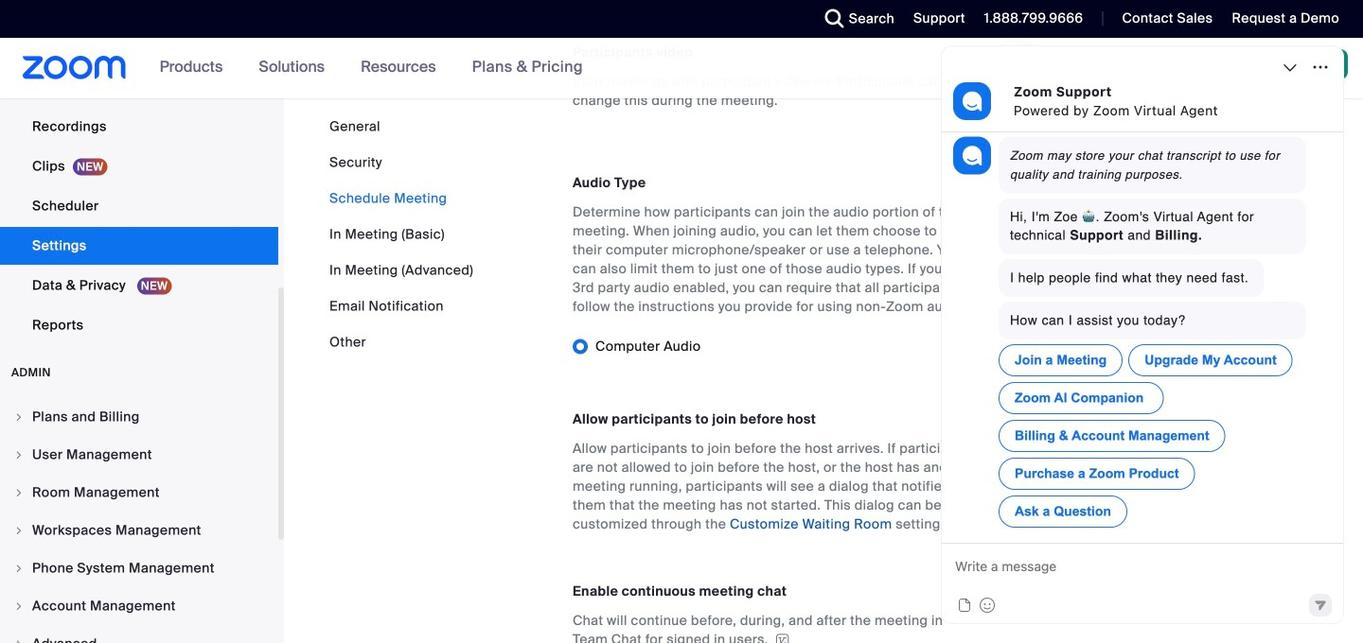 Task type: vqa. For each thing, say whether or not it's contained in the screenshot.
fifth menu item from the bottom of the Admin Menu menu's right image
yes



Task type: locate. For each thing, give the bounding box(es) containing it.
6 menu item from the top
[[0, 589, 278, 625]]

1 right image from the top
[[13, 412, 25, 423]]

2 right image from the top
[[13, 639, 25, 644]]

2 right image from the top
[[13, 450, 25, 461]]

product information navigation
[[145, 38, 597, 98]]

right image for 5th menu item from the bottom of the "admin menu" menu
[[13, 488, 25, 499]]

4 right image from the top
[[13, 525, 25, 537]]

right image for 1st menu item
[[13, 412, 25, 423]]

application
[[573, 612, 982, 644]]

right image for sixth menu item
[[13, 601, 25, 613]]

1 right image from the top
[[13, 601, 25, 613]]

right image
[[13, 601, 25, 613], [13, 639, 25, 644]]

side navigation navigation
[[0, 0, 284, 644]]

7 menu item from the top
[[0, 627, 278, 644]]

support version for enable continuous meeting chat image
[[773, 635, 792, 644]]

menu item
[[0, 400, 278, 436], [0, 437, 278, 473], [0, 475, 278, 511], [0, 513, 278, 549], [0, 551, 278, 587], [0, 589, 278, 625], [0, 627, 278, 644]]

right image for 4th menu item from the bottom
[[13, 525, 25, 537]]

menu bar
[[329, 117, 474, 352]]

banner
[[0, 38, 1363, 100]]

3 menu item from the top
[[0, 475, 278, 511]]

0 vertical spatial right image
[[13, 601, 25, 613]]

1 vertical spatial right image
[[13, 639, 25, 644]]

right image
[[13, 412, 25, 423], [13, 450, 25, 461], [13, 488, 25, 499], [13, 525, 25, 537], [13, 563, 25, 575]]

right image for sixth menu item from the bottom of the "admin menu" menu
[[13, 450, 25, 461]]

3 right image from the top
[[13, 488, 25, 499]]

meetings navigation
[[967, 38, 1363, 100]]

5 right image from the top
[[13, 563, 25, 575]]



Task type: describe. For each thing, give the bounding box(es) containing it.
admin menu menu
[[0, 400, 278, 644]]

right image for first menu item from the bottom
[[13, 639, 25, 644]]

right image for 5th menu item from the top of the "admin menu" menu
[[13, 563, 25, 575]]

2 menu item from the top
[[0, 437, 278, 473]]

zoom logo image
[[23, 56, 126, 80]]

1 menu item from the top
[[0, 400, 278, 436]]

personal menu menu
[[0, 0, 278, 347]]

4 menu item from the top
[[0, 513, 278, 549]]

5 menu item from the top
[[0, 551, 278, 587]]



